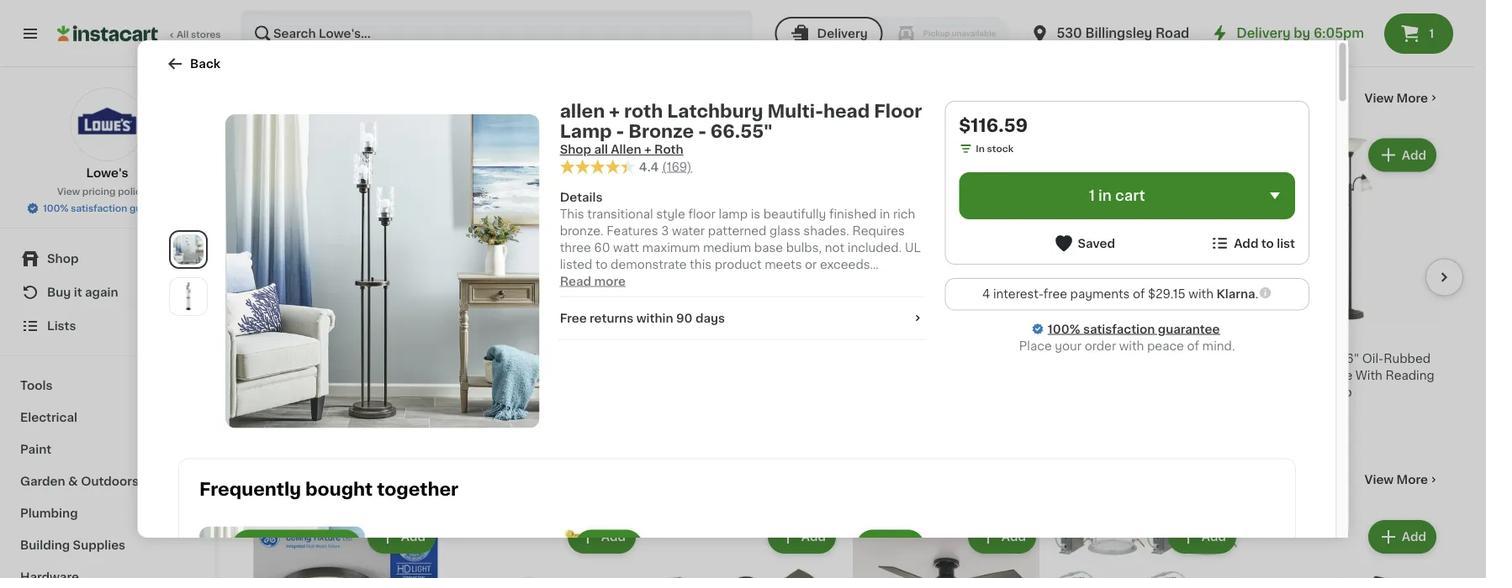 Task type: vqa. For each thing, say whether or not it's contained in the screenshot.
the rightmost many in stock
yes



Task type: describe. For each thing, give the bounding box(es) containing it.
bronze for allen + roth latchbury multi-head floor lamp - bronze - 66.55" shop all allen + roth
[[628, 122, 694, 140]]

66.55" for allen + roth latchbury multi-head floor lamp - bronze - 66.55" shop all allen + roth
[[711, 122, 773, 140]]

$ for portfolio 5.375" h 5" w clear seeded seeded glass bell vanity light shade
[[456, 332, 462, 341]]

h inside this transitional style floor lamp is beautifully finished in rich bronze. features 3 water patterned glass shades. requires three 60 watt maximum medium base bulbs, not included. ul listed to demonstrate this product meets or exceeds accepted product safety standards. measures 66.5-in h x 10.5-in w. includes detailed instructions and all hardware needed for assembly.
[[881, 276, 891, 288]]

5.375"
[[506, 353, 544, 365]]

satisfaction inside '100% satisfaction guarantee' link
[[1083, 324, 1155, 335]]

torchiere
[[1298, 370, 1353, 382]]

h inside portfolio 5.375" h 5" w clear seeded seeded glass bell vanity light shade
[[547, 353, 557, 365]]

billingsley
[[1086, 27, 1153, 40]]

(169) button
[[662, 158, 692, 175]]

(91)
[[515, 406, 532, 415]]

delivery by 6:05pm link
[[1210, 24, 1365, 44]]

within
[[636, 313, 673, 325]]

1 view more link from the top
[[1365, 90, 1441, 107]]

+ for allen + roth latchbury multi- head floor lamp - bronze - 66.55"
[[283, 353, 291, 365]]

buy it again
[[47, 287, 118, 299]]

lamp inside allen + roth 72.36" oil-rubbed bronze torchiere with reading light floor lamp
[[1320, 387, 1353, 399]]

free
[[1044, 289, 1068, 300]]

requires
[[852, 225, 905, 237]]

shop inside shop "link"
[[47, 253, 79, 265]]

see inside the product group
[[893, 28, 916, 40]]

electrical
[[20, 412, 77, 424]]

this transitional style floor lamp is beautifully finished in rich bronze. features 3 water patterned glass shades. requires three 60 watt maximum medium base bulbs, not included. ul listed to demonstrate this product meets or exceeds accepted product safety standards. measures 66.5-in h x 10.5-in w. includes detailed instructions and all hardware needed for assembly.
[[560, 208, 921, 321]]

garden
[[20, 476, 65, 488]]

guarantee inside button
[[130, 204, 178, 213]]

delivery button
[[776, 17, 883, 50]]

1 many from the left
[[269, 5, 296, 14]]

1 horizontal spatial 100% satisfaction guarantee
[[1048, 324, 1220, 335]]

lowe's logo image
[[70, 88, 144, 162]]

reading
[[1386, 370, 1435, 382]]

shop link
[[10, 242, 204, 276]]

2 $ 116 59 from the left
[[656, 331, 704, 349]]

add to list
[[1234, 238, 1296, 250]]

and
[[798, 293, 820, 304]]

product group containing 26
[[1054, 135, 1240, 404]]

allen + roth 72.36" oil-rubbed bronze torchiere with reading light floor lamp
[[1254, 353, 1435, 399]]

multi- for allen + roth latchbury multi-head floor lamp - bronze - 66.55" shop all allen + roth
[[767, 102, 823, 120]]

$ 116 59 inside the product group
[[256, 331, 304, 349]]

order
[[1085, 340, 1116, 352]]

roth for allen + roth latchbury multi- head floor lamp - bronze - 66.55"
[[293, 353, 317, 365]]

vanity
[[453, 387, 490, 399]]

details
[[560, 192, 602, 203]]

read more
[[560, 276, 626, 288]]

building supplies link
[[10, 530, 204, 562]]

beautifully
[[763, 208, 826, 220]]

plumbing
[[20, 508, 78, 520]]

bell
[[586, 370, 608, 382]]

policy
[[118, 187, 147, 196]]

10.5-
[[560, 293, 589, 304]]

add to list button
[[1210, 233, 1296, 254]]

garden & outdoors link
[[10, 466, 204, 498]]

place
[[1019, 340, 1052, 352]]

stock for second the many in stock button from the right
[[309, 5, 336, 14]]

100% satisfaction guarantee link
[[1048, 321, 1220, 338]]

this
[[560, 208, 584, 220]]

floor
[[688, 208, 716, 220]]

0 vertical spatial with
[[1189, 289, 1214, 300]]

10
[[462, 331, 483, 349]]

view pricing policy
[[57, 187, 147, 196]]

26
[[1063, 331, 1087, 349]]

2 many in stock button from the left
[[453, 0, 640, 19]]

lowe's link
[[70, 88, 144, 182]]

530 billingsley road
[[1057, 27, 1190, 40]]

saved button
[[1054, 233, 1115, 254]]

all inside this transitional style floor lamp is beautifully finished in rich bronze. features 3 water patterned glass shades. requires three 60 watt maximum medium base bulbs, not included. ul listed to demonstrate this product meets or exceeds accepted product safety standards. measures 66.5-in h x 10.5-in w. includes detailed instructions and all hardware needed for assembly.
[[823, 293, 836, 304]]

portfolio 5.375" h 5" w clear seeded seeded glass bell vanity light shade
[[453, 353, 621, 399]]

$ 10 59
[[456, 331, 497, 349]]

in inside field
[[1099, 189, 1112, 203]]

remove allen + roth latchbury multi-head floor lamp - bronze - 66.55" image inside the product group
[[313, 146, 333, 166]]

style
[[656, 208, 685, 220]]

litex
[[1054, 353, 1082, 365]]

$ for allen + roth latchbury multi- head floor lamp - bronze - 66.55"
[[256, 332, 262, 341]]

bronze for allen + roth latchbury multi- head floor lamp - bronze - 66.55"
[[362, 370, 404, 382]]

100% satisfaction guarantee button
[[26, 199, 188, 215]]

6:05pm
[[1314, 27, 1365, 40]]

lamp inside "allen + roth latchbury multi-head floor lamp - bronze - 66.55" shop all allen + roth"
[[560, 122, 612, 140]]

shop inside "allen + roth latchbury multi-head floor lamp - bronze - 66.55" shop all allen + roth"
[[560, 144, 591, 156]]

allen + roth latchbury multi-head floor lamp - bronze - 66.55" shop all allen + roth
[[560, 102, 922, 156]]

530
[[1057, 27, 1083, 40]]

cart
[[1115, 189, 1145, 203]]

latchbury for allen + roth latchbury multi- head floor lamp - bronze - 66.55"
[[320, 353, 381, 365]]

payments
[[1071, 289, 1130, 300]]

saved
[[1078, 238, 1115, 250]]

view for 1st view more link from the top
[[1365, 93, 1395, 104]]

delivery for delivery
[[818, 28, 868, 40]]

79
[[884, 332, 896, 341]]

116 inside the product group
[[262, 331, 290, 349]]

bulbs,
[[786, 242, 822, 254]]

for
[[608, 309, 624, 321]]

$ inside $ 31 79
[[857, 332, 863, 341]]

glass
[[770, 225, 801, 237]]

product group containing 116
[[252, 135, 439, 417]]

allen for allen + roth latchbury multi-head floor lamp - bronze - 66.55" shop all allen + roth
[[560, 102, 605, 120]]

floor inside allen + roth 72.36" oil-rubbed bronze torchiere with reading light floor lamp
[[1287, 387, 1317, 399]]

lamps & lamp shades allen + roth latchbury multi-head floor lamp - bronze - 66.55" hero image
[[225, 114, 540, 429]]

$ for litex multi uplight table lamp
[[1057, 332, 1063, 341]]

service type group
[[776, 17, 1010, 50]]

in stock
[[976, 144, 1014, 154]]

floor for allen + roth latchbury multi- head floor lamp - bronze - 66.55"
[[285, 370, 315, 382]]

tools
[[20, 380, 53, 392]]

clear
[[590, 353, 621, 365]]

59 for 5.375"
[[484, 332, 497, 341]]

bronze inside allen + roth 72.36" oil-rubbed bronze torchiere with reading light floor lamp
[[1254, 370, 1295, 382]]

maximum
[[642, 242, 700, 254]]

electrical link
[[10, 402, 204, 434]]

meets
[[765, 259, 802, 271]]

transitional
[[587, 208, 653, 220]]

lists
[[47, 321, 76, 332]]

floor for allen + roth latchbury multi-head floor lamp - bronze - 66.55" shop all allen + roth
[[874, 102, 922, 120]]

head for allen + roth latchbury multi- head floor lamp - bronze - 66.55"
[[252, 370, 282, 382]]

lamp inside allen + roth latchbury multi- head floor lamp - bronze - 66.55"
[[318, 370, 351, 382]]

with
[[1356, 370, 1383, 382]]

allen + roth latchbury multi- head floor lamp - bronze - 66.55"
[[252, 353, 418, 399]]

w.
[[603, 293, 617, 304]]

enlarge lamps & lamp shades allen + roth latchbury multi-head floor lamp - bronze - 66.55" unknown (opens in a new tab) image
[[173, 282, 203, 312]]

1 many in stock from the left
[[269, 5, 336, 14]]

finished
[[829, 208, 877, 220]]

49
[[1088, 332, 1101, 341]]

2 horizontal spatial stock
[[987, 144, 1014, 154]]

it
[[74, 287, 82, 299]]

water
[[672, 225, 705, 237]]

view for the view pricing policy link
[[57, 187, 80, 196]]

litex multi uplight table lamp
[[1054, 353, 1231, 365]]

$90.09 element
[[1254, 329, 1441, 351]]

allen for allen + roth latchbury multi- head floor lamp - bronze - 66.55"
[[252, 353, 280, 365]]

3 $ from the left
[[656, 332, 663, 341]]

light inside allen + roth 72.36" oil-rubbed bronze torchiere with reading light floor lamp
[[1254, 387, 1284, 399]]

ceiling
[[252, 472, 319, 490]]

2 116 from the left
[[663, 331, 690, 349]]

medium
[[703, 242, 751, 254]]

more for 1st view more link from the top
[[1397, 93, 1429, 104]]

66.5-
[[836, 276, 868, 288]]

standards.
[[710, 276, 772, 288]]

ul
[[905, 242, 921, 254]]

1 vertical spatial with
[[1119, 340, 1144, 352]]

product group containing ★★★★★
[[853, 0, 1040, 48]]

supplies
[[73, 540, 125, 552]]

building supplies
[[20, 540, 125, 552]]

tools link
[[10, 370, 204, 402]]

see eligible items inside the product group
[[893, 28, 1000, 40]]



Task type: locate. For each thing, give the bounding box(es) containing it.
returns
[[590, 313, 633, 325]]

with right $29.15 at right
[[1189, 289, 1214, 300]]

2 view more from the top
[[1365, 475, 1429, 487]]

2 horizontal spatial bronze
[[1254, 370, 1295, 382]]

floor inside "allen + roth latchbury multi-head floor lamp - bronze - 66.55" shop all allen + roth"
[[874, 102, 922, 120]]

1 horizontal spatial floor
[[874, 102, 922, 120]]

all right "and"
[[823, 293, 836, 304]]

1 horizontal spatial bronze
[[628, 122, 694, 140]]

ct
[[369, 150, 381, 162]]

0 vertical spatial more
[[1397, 93, 1429, 104]]

0 vertical spatial head
[[823, 102, 870, 120]]

outdoors
[[81, 476, 139, 488]]

1 inside field
[[1089, 189, 1095, 203]]

1 horizontal spatial 59
[[484, 332, 497, 341]]

stores
[[191, 30, 221, 39]]

1 inside the product group
[[361, 150, 366, 162]]

glass
[[550, 370, 583, 382]]

59 inside $ 10 59
[[484, 332, 497, 341]]

roth inside allen + roth latchbury multi- head floor lamp - bronze - 66.55"
[[293, 353, 317, 365]]

0 horizontal spatial 100% satisfaction guarantee
[[43, 204, 178, 213]]

1 59 from the left
[[291, 332, 304, 341]]

+ inside allen + roth 72.36" oil-rubbed bronze torchiere with reading light floor lamp
[[1285, 353, 1292, 365]]

59 for +
[[291, 332, 304, 341]]

0 horizontal spatial 116
[[262, 331, 290, 349]]

59 down days
[[692, 332, 704, 341]]

frequently bought together
[[199, 481, 458, 499]]

1 horizontal spatial multi-
[[767, 102, 823, 120]]

satisfaction inside the 100% satisfaction guarantee button
[[71, 204, 127, 213]]

needed
[[560, 309, 605, 321]]

h
[[881, 276, 891, 288], [547, 353, 557, 365]]

0 horizontal spatial 59
[[291, 332, 304, 341]]

0 horizontal spatial head
[[252, 370, 282, 382]]

0 horizontal spatial with
[[1119, 340, 1144, 352]]

2 many from the left
[[470, 5, 496, 14]]

(169) right 4.4
[[662, 161, 692, 173]]

0 vertical spatial product
[[715, 259, 762, 271]]

three
[[560, 242, 591, 254]]

4 interest-free payments of $29.15 with klarna .
[[982, 289, 1259, 300]]

0 horizontal spatial latchbury
[[320, 353, 381, 365]]

ceiling lighting link
[[252, 471, 400, 491]]

all
[[177, 30, 189, 39]]

(169) down allen + roth latchbury multi- head floor lamp - bronze - 66.55" on the left of page
[[315, 406, 338, 415]]

head inside allen + roth latchbury multi- head floor lamp - bronze - 66.55"
[[252, 370, 282, 382]]

0 horizontal spatial delivery
[[818, 28, 868, 40]]

66.55" inside allen + roth latchbury multi- head floor lamp - bronze - 66.55"
[[252, 387, 292, 399]]

items inside the product group
[[966, 28, 1000, 40]]

1 vertical spatial 1
[[361, 150, 366, 162]]

see
[[893, 28, 916, 40], [1093, 28, 1117, 40], [1294, 28, 1317, 40], [292, 31, 315, 43]]

100%
[[43, 204, 69, 213], [1048, 324, 1081, 335]]

0 vertical spatial of
[[1133, 289, 1145, 300]]

0 horizontal spatial 66.55"
[[252, 387, 292, 399]]

remove allen + roth latchbury multi-head floor lamp - bronze - 66.55" image
[[313, 146, 333, 166], [239, 537, 259, 558]]

0 vertical spatial h
[[881, 276, 891, 288]]

watt
[[613, 242, 639, 254]]

safety
[[669, 276, 707, 288]]

0 vertical spatial 66.55"
[[711, 122, 773, 140]]

item carousel region
[[252, 129, 1464, 444]]

0 horizontal spatial of
[[1133, 289, 1145, 300]]

all stores link
[[57, 10, 222, 57]]

1 horizontal spatial many in stock button
[[453, 0, 640, 19]]

0 vertical spatial satisfaction
[[71, 204, 127, 213]]

add
[[601, 150, 626, 162], [1002, 150, 1027, 162], [1403, 150, 1427, 162], [1234, 238, 1259, 250], [401, 532, 426, 544], [601, 532, 626, 544], [802, 532, 826, 544], [1002, 532, 1027, 544], [1202, 532, 1227, 544], [1403, 532, 1427, 544]]

remove allen + roth latchbury multi-head floor lamp - bronze - 66.55" image left 1 ct
[[313, 146, 333, 166]]

116
[[262, 331, 290, 349], [663, 331, 690, 349]]

roth for allen + roth latchbury multi-head floor lamp - bronze - 66.55" shop all allen + roth
[[624, 102, 663, 120]]

59 up allen + roth latchbury multi- head floor lamp - bronze - 66.55" on the left of page
[[291, 332, 304, 341]]

eligible inside the product group
[[919, 28, 963, 40]]

0 horizontal spatial many
[[269, 5, 296, 14]]

allen for allen + roth 72.36" oil-rubbed bronze torchiere with reading light floor lamp
[[1254, 353, 1282, 365]]

increment quantity of allen + roth latchbury multi-head floor lamp - bronze - 66.55" image
[[335, 537, 355, 558]]

1 inside button
[[1430, 28, 1435, 40]]

$ 31 79
[[857, 331, 896, 349]]

to inside button
[[1262, 238, 1274, 250]]

this
[[690, 259, 712, 271]]

product up the standards.
[[715, 259, 762, 271]]

free
[[560, 313, 587, 325]]

1 more from the top
[[1397, 93, 1429, 104]]

1 horizontal spatial latchbury
[[667, 102, 763, 120]]

to down 60
[[595, 259, 608, 271]]

1 horizontal spatial h
[[881, 276, 891, 288]]

0 horizontal spatial many in stock
[[269, 5, 336, 14]]

$ 116 59 down 90
[[656, 331, 704, 349]]

0 vertical spatial shop
[[560, 144, 591, 156]]

(169) inside the product group
[[315, 406, 338, 415]]

accepted
[[560, 276, 616, 288]]

buy it again link
[[10, 276, 204, 310]]

increment quantity of allen + roth latchbury multi-head floor lamp - bronze - 66.55" image
[[409, 146, 429, 166]]

demonstrate
[[611, 259, 687, 271]]

roth inside allen + roth 72.36" oil-rubbed bronze torchiere with reading light floor lamp
[[1295, 353, 1319, 365]]

more
[[1397, 93, 1429, 104], [1397, 475, 1429, 487]]

all inside "allen + roth latchbury multi-head floor lamp - bronze - 66.55" shop all allen + roth"
[[594, 144, 608, 156]]

view for 1st view more link from the bottom
[[1365, 475, 1395, 487]]

instacart logo image
[[57, 24, 158, 44]]

1 light from the left
[[493, 387, 523, 399]]

2 $ from the left
[[456, 332, 462, 341]]

stock for first the many in stock button from right
[[509, 5, 536, 14]]

2 many in stock from the left
[[470, 5, 536, 14]]

0 horizontal spatial $ 116 59
[[256, 331, 304, 349]]

+
[[609, 102, 620, 120], [644, 144, 651, 156], [283, 353, 291, 365], [1285, 353, 1292, 365]]

product
[[715, 259, 762, 271], [619, 276, 666, 288]]

$29.15
[[1148, 289, 1186, 300]]

100% down 'view pricing policy'
[[43, 204, 69, 213]]

60
[[594, 242, 610, 254]]

(113)
[[916, 5, 936, 14]]

1 vertical spatial remove allen + roth latchbury multi-head floor lamp - bronze - 66.55" image
[[239, 537, 259, 558]]

1 116 from the left
[[262, 331, 290, 349]]

None search field
[[241, 10, 754, 57]]

0 vertical spatial 100%
[[43, 204, 69, 213]]

66.55" inside "allen + roth latchbury multi-head floor lamp - bronze - 66.55" shop all allen + roth"
[[711, 122, 773, 140]]

0 horizontal spatial bronze
[[362, 370, 404, 382]]

1 horizontal spatial 100%
[[1048, 324, 1081, 335]]

bought
[[305, 481, 373, 499]]

0 vertical spatial floor
[[874, 102, 922, 120]]

$ 116 59 up allen + roth latchbury multi- head floor lamp - bronze - 66.55" on the left of page
[[256, 331, 304, 349]]

satisfaction
[[71, 204, 127, 213], [1083, 324, 1155, 335]]

all up the details at top
[[594, 144, 608, 156]]

0 horizontal spatial shop
[[47, 253, 79, 265]]

features
[[606, 225, 658, 237]]

0 horizontal spatial 100%
[[43, 204, 69, 213]]

0 vertical spatial to
[[1262, 238, 1274, 250]]

lighting
[[323, 472, 400, 490]]

paint link
[[10, 434, 204, 466]]

1 vertical spatial 66.55"
[[252, 387, 292, 399]]

product up includes
[[619, 276, 666, 288]]

of up table
[[1187, 340, 1200, 352]]

90
[[676, 313, 693, 325]]

0 horizontal spatial to
[[595, 259, 608, 271]]

product group containing 10
[[453, 135, 640, 417]]

2 horizontal spatial floor
[[1287, 387, 1317, 399]]

1 horizontal spatial 1
[[1089, 189, 1095, 203]]

head for allen + roth latchbury multi-head floor lamp - bronze - 66.55" shop all allen + roth
[[823, 102, 870, 120]]

1 vertical spatial h
[[547, 353, 557, 365]]

floor inside allen + roth latchbury multi- head floor lamp - bronze - 66.55"
[[285, 370, 315, 382]]

1 horizontal spatial many in stock
[[470, 5, 536, 14]]

delivery inside button
[[818, 28, 868, 40]]

1 vertical spatial satisfaction
[[1083, 324, 1155, 335]]

bronze inside allen + roth latchbury multi- head floor lamp - bronze - 66.55"
[[362, 370, 404, 382]]

1 vertical spatial (169)
[[315, 406, 338, 415]]

0 horizontal spatial stock
[[309, 5, 336, 14]]

shop up the details at top
[[560, 144, 591, 156]]

delivery inside 'link'
[[1237, 27, 1292, 40]]

shop up buy
[[47, 253, 79, 265]]

2 seeded from the left
[[502, 370, 547, 382]]

head
[[823, 102, 870, 120], [252, 370, 282, 382]]

w
[[575, 353, 587, 365]]

0 vertical spatial remove allen + roth latchbury multi-head floor lamp - bronze - 66.55" image
[[313, 146, 333, 166]]

4 $ from the left
[[857, 332, 863, 341]]

0 horizontal spatial light
[[493, 387, 523, 399]]

view pricing policy link
[[57, 185, 157, 199]]

1 in cart field
[[959, 173, 1296, 220]]

bronze.
[[560, 225, 603, 237]]

shades.
[[803, 225, 849, 237]]

0 horizontal spatial floor
[[285, 370, 315, 382]]

1 vertical spatial 100% satisfaction guarantee
[[1048, 324, 1220, 335]]

product group
[[252, 0, 439, 51], [853, 0, 1040, 48], [1254, 0, 1441, 48], [252, 135, 439, 417], [453, 135, 640, 417], [853, 135, 1040, 417], [1054, 135, 1240, 404], [1254, 135, 1441, 417], [252, 518, 439, 579], [453, 518, 640, 579], [653, 518, 840, 579], [853, 518, 1040, 579], [1054, 518, 1240, 579], [1254, 518, 1441, 579], [199, 527, 365, 579], [481, 527, 646, 579], [762, 527, 928, 579]]

116 down 90
[[663, 331, 690, 349]]

1 horizontal spatial product
[[715, 259, 762, 271]]

to
[[1262, 238, 1274, 250], [595, 259, 608, 271]]

seeded down 5.375"
[[502, 370, 547, 382]]

lamp
[[719, 208, 748, 220]]

lowe's
[[86, 167, 128, 179]]

1 $ from the left
[[256, 332, 262, 341]]

1 vertical spatial all
[[823, 293, 836, 304]]

1 vertical spatial more
[[1397, 475, 1429, 487]]

1 $ 116 59 from the left
[[256, 331, 304, 349]]

2 59 from the left
[[484, 332, 497, 341]]

0 horizontal spatial (169)
[[315, 406, 338, 415]]

shade
[[526, 387, 563, 399]]

seeded down 'portfolio'
[[453, 370, 499, 382]]

multi- for allen + roth latchbury multi- head floor lamp - bronze - 66.55"
[[384, 353, 418, 365]]

$
[[256, 332, 262, 341], [456, 332, 462, 341], [656, 332, 663, 341], [857, 332, 863, 341], [1057, 332, 1063, 341]]

view more
[[1365, 93, 1429, 104], [1365, 475, 1429, 487]]

0 vertical spatial view more
[[1365, 93, 1429, 104]]

floor
[[874, 102, 922, 120], [285, 370, 315, 382], [1287, 387, 1317, 399]]

bronze inside "allen + roth latchbury multi-head floor lamp - bronze - 66.55" shop all allen + roth"
[[628, 122, 694, 140]]

your
[[1055, 340, 1082, 352]]

2 horizontal spatial 1
[[1430, 28, 1435, 40]]

1 vertical spatial of
[[1187, 340, 1200, 352]]

100% satisfaction guarantee down the view pricing policy link
[[43, 204, 178, 213]]

view more link
[[1365, 90, 1441, 107], [1365, 473, 1441, 489]]

more
[[594, 276, 626, 288]]

1 horizontal spatial satisfaction
[[1083, 324, 1155, 335]]

1 horizontal spatial (169)
[[662, 161, 692, 173]]

100% satisfaction guarantee up place your order with peace of mind.
[[1048, 324, 1220, 335]]

delivery for delivery by 6:05pm
[[1237, 27, 1292, 40]]

66.55"
[[711, 122, 773, 140], [252, 387, 292, 399]]

by
[[1295, 27, 1311, 40]]

to inside this transitional style floor lamp is beautifully finished in rich bronze. features 3 water patterned glass shades. requires three 60 watt maximum medium base bulbs, not included. ul listed to demonstrate this product meets or exceeds accepted product safety standards. measures 66.5-in h x 10.5-in w. includes detailed instructions and all hardware needed for assembly.
[[595, 259, 608, 271]]

product group containing 31
[[853, 135, 1040, 417]]

with up uplight
[[1119, 340, 1144, 352]]

1 horizontal spatial to
[[1262, 238, 1274, 250]]

$ 116 59
[[256, 331, 304, 349], [656, 331, 704, 349]]

allen inside allen + roth 72.36" oil-rubbed bronze torchiere with reading light floor lamp
[[1254, 353, 1282, 365]]

allen inside allen + roth latchbury multi- head floor lamp - bronze - 66.55"
[[252, 353, 280, 365]]

hardware
[[839, 293, 894, 304]]

2 view more link from the top
[[1365, 473, 1441, 489]]

2 vertical spatial floor
[[1287, 387, 1317, 399]]

included.
[[848, 242, 902, 254]]

plumbing link
[[10, 498, 204, 530]]

1 vertical spatial view
[[57, 187, 80, 196]]

is
[[751, 208, 760, 220]]

add inside button
[[1234, 238, 1259, 250]]

0 horizontal spatial multi-
[[384, 353, 418, 365]]

1 horizontal spatial guarantee
[[1158, 324, 1220, 335]]

guarantee up peace on the right of the page
[[1158, 324, 1220, 335]]

latchbury inside "allen + roth latchbury multi-head floor lamp - bronze - 66.55" shop all allen + roth"
[[667, 102, 763, 120]]

latchbury for allen + roth latchbury multi-head floor lamp - bronze - 66.55" shop all allen + roth
[[667, 102, 763, 120]]

2 light from the left
[[1254, 387, 1284, 399]]

$ inside $ 26 49
[[1057, 332, 1063, 341]]

1 horizontal spatial head
[[823, 102, 870, 120]]

h left "x"
[[881, 276, 891, 288]]

klarna
[[1217, 289, 1256, 300]]

free returns within 90 days
[[560, 313, 725, 325]]

latchbury
[[667, 102, 763, 120], [320, 353, 381, 365]]

not
[[825, 242, 845, 254]]

0 vertical spatial view
[[1365, 93, 1395, 104]]

to left list
[[1262, 238, 1274, 250]]

0 horizontal spatial seeded
[[453, 370, 499, 382]]

head inside "allen + roth latchbury multi-head floor lamp - bronze - 66.55" shop all allen + roth"
[[823, 102, 870, 120]]

enlarge lamps & lamp shades allen + roth latchbury multi-head floor lamp - bronze - 66.55" hero (opens in a new tab) image
[[173, 235, 203, 265]]

2 horizontal spatial 59
[[692, 332, 704, 341]]

days
[[695, 313, 725, 325]]

back button
[[165, 54, 220, 74]]

1 for 1
[[1430, 28, 1435, 40]]

many in stock button
[[252, 0, 439, 19], [453, 0, 640, 19]]

3 59 from the left
[[692, 332, 704, 341]]

0 vertical spatial latchbury
[[667, 102, 763, 120]]

1 horizontal spatial 116
[[663, 331, 690, 349]]

31
[[863, 331, 882, 349]]

1 seeded from the left
[[453, 370, 499, 382]]

1 for 1 ct
[[361, 150, 366, 162]]

1 horizontal spatial shop
[[560, 144, 591, 156]]

0 vertical spatial (169)
[[662, 161, 692, 173]]

100% satisfaction guarantee inside button
[[43, 204, 178, 213]]

multi- inside allen + roth latchbury multi- head floor lamp - bronze - 66.55"
[[384, 353, 418, 365]]

x
[[894, 276, 901, 288]]

remove allen + roth latchbury multi-head floor lamp - bronze - 66.55" image down frequently
[[239, 537, 259, 558]]

1 vertical spatial to
[[595, 259, 608, 271]]

0 horizontal spatial remove allen + roth latchbury multi-head floor lamp - bronze - 66.55" image
[[239, 537, 259, 558]]

together
[[377, 481, 458, 499]]

0 horizontal spatial h
[[547, 353, 557, 365]]

$ inside $ 10 59
[[456, 332, 462, 341]]

0 vertical spatial multi-
[[767, 102, 823, 120]]

guarantee down policy
[[130, 204, 178, 213]]

100% satisfaction guarantee
[[43, 204, 178, 213], [1048, 324, 1220, 335]]

light inside portfolio 5.375" h 5" w clear seeded seeded glass bell vanity light shade
[[493, 387, 523, 399]]

1 many in stock button from the left
[[252, 0, 439, 19]]

1 horizontal spatial of
[[1187, 340, 1200, 352]]

+ for allen + roth latchbury multi-head floor lamp - bronze - 66.55" shop all allen + roth
[[609, 102, 620, 120]]

+ for allen + roth 72.36" oil-rubbed bronze torchiere with reading light floor lamp
[[1285, 353, 1292, 365]]

in
[[298, 5, 307, 14], [498, 5, 507, 14], [1099, 189, 1112, 203], [880, 208, 890, 220], [868, 276, 878, 288], [589, 293, 600, 304]]

1 view more from the top
[[1365, 93, 1429, 104]]

0 vertical spatial guarantee
[[130, 204, 178, 213]]

road
[[1156, 27, 1190, 40]]

interest-
[[993, 289, 1044, 300]]

lamp
[[560, 122, 612, 140], [1198, 353, 1231, 365], [318, 370, 351, 382], [1320, 387, 1353, 399]]

66.55" for allen + roth latchbury multi- head floor lamp - bronze - 66.55"
[[252, 387, 292, 399]]

0 vertical spatial view more link
[[1365, 90, 1441, 107]]

+ inside allen + roth latchbury multi- head floor lamp - bronze - 66.55"
[[283, 353, 291, 365]]

measures
[[775, 276, 833, 288]]

delivery by 6:05pm
[[1237, 27, 1365, 40]]

116 up allen + roth latchbury multi- head floor lamp - bronze - 66.55" on the left of page
[[262, 331, 290, 349]]

2 vertical spatial view
[[1365, 475, 1395, 487]]

more for 1st view more link from the bottom
[[1397, 475, 1429, 487]]

59 right 10
[[484, 332, 497, 341]]

5 $ from the left
[[1057, 332, 1063, 341]]

satisfaction up place your order with peace of mind.
[[1083, 324, 1155, 335]]

1 vertical spatial guarantee
[[1158, 324, 1220, 335]]

1 horizontal spatial seeded
[[502, 370, 547, 382]]

0 vertical spatial all
[[594, 144, 608, 156]]

100% inside button
[[43, 204, 69, 213]]

0 horizontal spatial many in stock button
[[252, 0, 439, 19]]

1 horizontal spatial many
[[470, 5, 496, 14]]

h left 5"
[[547, 353, 557, 365]]

lists link
[[10, 310, 204, 343]]

1 vertical spatial head
[[252, 370, 282, 382]]

or
[[805, 259, 817, 271]]

roth for allen + roth 72.36" oil-rubbed bronze torchiere with reading light floor lamp
[[1295, 353, 1319, 365]]

patterned
[[708, 225, 767, 237]]

1 vertical spatial view more
[[1365, 475, 1429, 487]]

of
[[1133, 289, 1145, 300], [1187, 340, 1200, 352]]

1 vertical spatial 100%
[[1048, 324, 1081, 335]]

3
[[661, 225, 669, 237]]

1 horizontal spatial with
[[1189, 289, 1214, 300]]

2 more from the top
[[1397, 475, 1429, 487]]

1 vertical spatial view more link
[[1365, 473, 1441, 489]]

roth
[[624, 102, 663, 120], [654, 144, 683, 156], [293, 353, 317, 365], [1295, 353, 1319, 365]]

1 horizontal spatial stock
[[509, 5, 536, 14]]

1 for 1 in cart
[[1089, 189, 1095, 203]]

satisfaction down pricing
[[71, 204, 127, 213]]

1 horizontal spatial 66.55"
[[711, 122, 773, 140]]

100% up your
[[1048, 324, 1081, 335]]

of left $29.15 at right
[[1133, 289, 1145, 300]]

1 vertical spatial floor
[[285, 370, 315, 382]]

1 vertical spatial multi-
[[384, 353, 418, 365]]

building
[[20, 540, 70, 552]]

0 horizontal spatial guarantee
[[130, 204, 178, 213]]

latchbury inside allen + roth latchbury multi- head floor lamp - bronze - 66.55"
[[320, 353, 381, 365]]

1 vertical spatial product
[[619, 276, 666, 288]]

1 horizontal spatial light
[[1254, 387, 1284, 399]]

multi- inside "allen + roth latchbury multi-head floor lamp - bronze - 66.55" shop all allen + roth"
[[767, 102, 823, 120]]

frequently
[[199, 481, 301, 499]]



